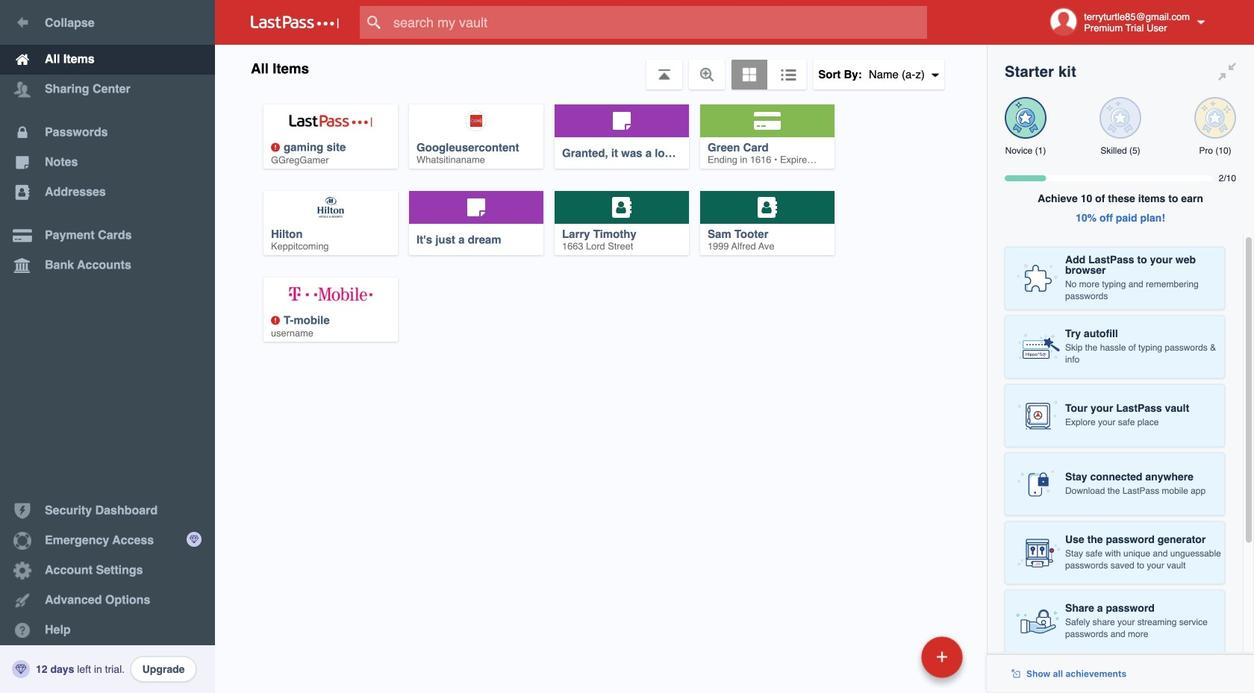 Task type: locate. For each thing, give the bounding box(es) containing it.
new item navigation
[[819, 632, 972, 694]]

vault options navigation
[[215, 45, 987, 90]]

new item element
[[819, 636, 968, 679]]

search my vault text field
[[360, 6, 956, 39]]

main navigation navigation
[[0, 0, 215, 694]]



Task type: vqa. For each thing, say whether or not it's contained in the screenshot.
LastPass Image on the left top
yes



Task type: describe. For each thing, give the bounding box(es) containing it.
lastpass image
[[251, 16, 339, 29]]

Search search field
[[360, 6, 956, 39]]



